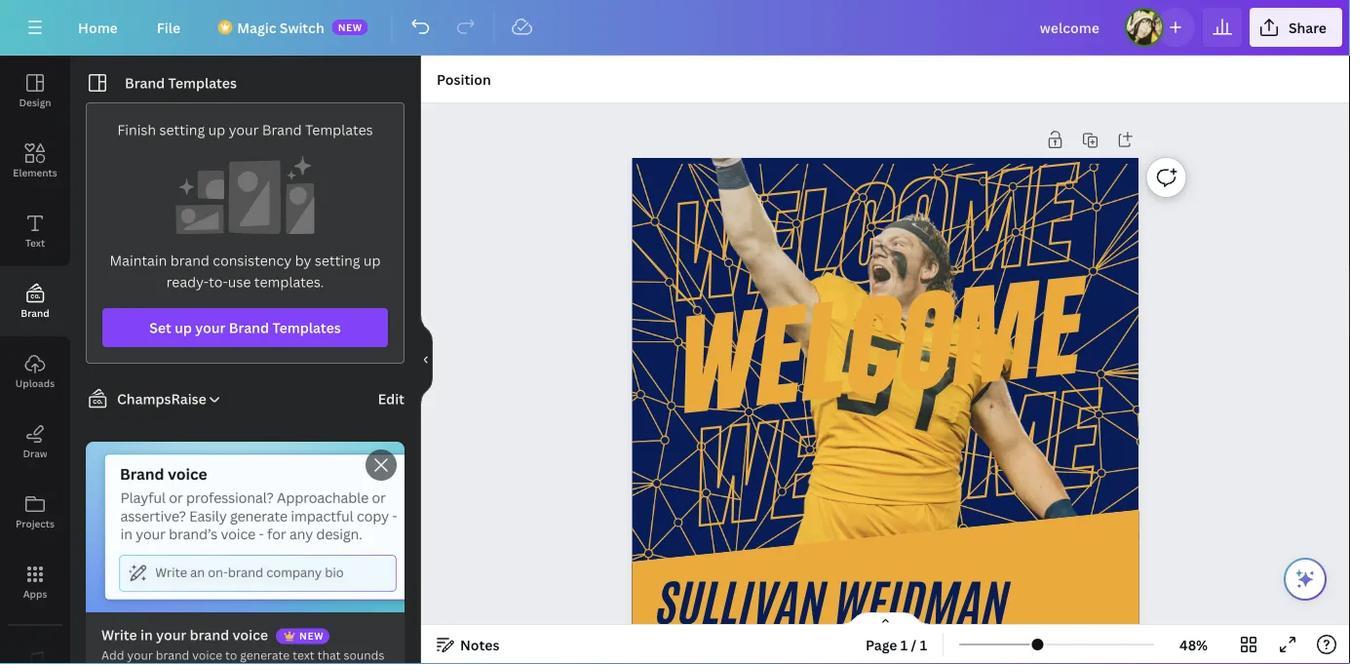 Task type: locate. For each thing, give the bounding box(es) containing it.
voice left to on the left
[[192, 647, 222, 663]]

1 1 from the left
[[901, 635, 908, 654]]

templates inside button
[[272, 318, 341, 337]]

1 vertical spatial setting
[[315, 251, 360, 270]]

1 vertical spatial up
[[364, 251, 381, 270]]

projects
[[16, 517, 55, 530]]

2 1 from the left
[[920, 635, 928, 654]]

share button
[[1250, 8, 1343, 47]]

1 left /
[[901, 635, 908, 654]]

ready-
[[166, 273, 209, 291]]

0 vertical spatial voice
[[233, 626, 268, 644]]

0 horizontal spatial up
[[175, 318, 192, 337]]

up right set
[[175, 318, 192, 337]]

add
[[101, 647, 124, 663]]

apps
[[23, 587, 47, 600]]

1
[[901, 635, 908, 654], [920, 635, 928, 654]]

new up "text"
[[299, 630, 324, 643]]

1 horizontal spatial new
[[338, 20, 363, 34]]

up
[[208, 120, 225, 139], [364, 251, 381, 270], [175, 318, 192, 337]]

brand up to on the left
[[190, 626, 229, 644]]

page 1 / 1
[[866, 635, 928, 654]]

Design title text field
[[1025, 8, 1118, 47]]

that
[[318, 647, 341, 663]]

your
[[229, 120, 259, 139], [195, 318, 226, 337], [156, 626, 187, 644], [127, 647, 153, 663]]

2 vertical spatial up
[[175, 318, 192, 337]]

brand
[[125, 74, 165, 92], [262, 120, 302, 139], [21, 306, 49, 319], [229, 318, 269, 337]]

2 vertical spatial brand
[[156, 647, 189, 663]]

switch
[[280, 18, 324, 37]]

setting right by
[[315, 251, 360, 270]]

templates
[[168, 74, 237, 92], [305, 120, 373, 139], [272, 318, 341, 337]]

magic
[[237, 18, 276, 37]]

0 vertical spatial setting
[[159, 120, 205, 139]]

home link
[[62, 8, 133, 47]]

brand down "write in your brand voice"
[[156, 647, 189, 663]]

uploads
[[15, 376, 55, 390]]

set up your brand templates
[[150, 318, 341, 337]]

write
[[101, 626, 137, 644]]

1 right /
[[920, 635, 928, 654]]

your inside button
[[195, 318, 226, 337]]

edit button
[[378, 388, 405, 410]]

brand templates
[[125, 74, 237, 92]]

setting right finish
[[159, 120, 205, 139]]

1 vertical spatial new
[[299, 630, 324, 643]]

new right switch
[[338, 20, 363, 34]]

1 horizontal spatial 1
[[920, 635, 928, 654]]

0 horizontal spatial setting
[[159, 120, 205, 139]]

brand up ready-
[[170, 251, 210, 270]]

1 vertical spatial voice
[[192, 647, 222, 663]]

your down the to-
[[195, 318, 226, 337]]

voice
[[233, 626, 268, 644], [192, 647, 222, 663]]

brand button
[[0, 266, 70, 337]]

home
[[78, 18, 118, 37]]

side panel tab list
[[0, 56, 70, 664]]

voice up add your brand voice to generate text that sounds
[[233, 626, 268, 644]]

up right by
[[364, 251, 381, 270]]

0 vertical spatial brand
[[170, 251, 210, 270]]

new inside main 'menu bar'
[[338, 20, 363, 34]]

sullivan
[[658, 568, 827, 639]]

1 horizontal spatial setting
[[315, 251, 360, 270]]

setting inside the maintain brand consistency by setting up ready-to-use templates.
[[315, 251, 360, 270]]

design
[[19, 96, 51, 109]]

48%
[[1180, 635, 1209, 654]]

0 horizontal spatial 1
[[901, 635, 908, 654]]

consistency
[[213, 251, 292, 270]]

use
[[228, 273, 251, 291]]

page
[[866, 635, 898, 654]]

0 vertical spatial new
[[338, 20, 363, 34]]

0 horizontal spatial voice
[[192, 647, 222, 663]]

text
[[25, 236, 45, 249]]

notes button
[[429, 629, 508, 660]]

0 vertical spatial templates
[[168, 74, 237, 92]]

brand
[[170, 251, 210, 270], [190, 626, 229, 644], [156, 647, 189, 663]]

apps button
[[0, 547, 70, 617]]

welcome
[[664, 133, 1085, 337], [671, 245, 1093, 450], [687, 358, 1108, 562]]

2 horizontal spatial up
[[364, 251, 381, 270]]

/
[[912, 635, 917, 654]]

2 vertical spatial templates
[[272, 318, 341, 337]]

up down brand templates
[[208, 120, 225, 139]]

edit
[[378, 390, 405, 408]]

file
[[157, 18, 181, 37]]

your down brand templates
[[229, 120, 259, 139]]

setting
[[159, 120, 205, 139], [315, 251, 360, 270]]

champsraise
[[117, 390, 207, 408]]

new
[[338, 20, 363, 34], [299, 630, 324, 643]]

1 horizontal spatial up
[[208, 120, 225, 139]]

your down in
[[127, 647, 153, 663]]

design button
[[0, 56, 70, 126]]



Task type: vqa. For each thing, say whether or not it's contained in the screenshot.
Show pages image
yes



Task type: describe. For each thing, give the bounding box(es) containing it.
hide image
[[420, 313, 433, 407]]

1 horizontal spatial voice
[[233, 626, 268, 644]]

by
[[295, 251, 312, 270]]

draw
[[23, 447, 47, 460]]

brand inside the maintain brand consistency by setting up ready-to-use templates.
[[170, 251, 210, 270]]

up inside the maintain brand consistency by setting up ready-to-use templates.
[[364, 251, 381, 270]]

brand voice example usage image
[[86, 442, 405, 613]]

0 horizontal spatial new
[[299, 630, 324, 643]]

sounds
[[344, 647, 385, 663]]

maintain brand consistency by setting up ready-to-use templates.
[[110, 251, 381, 291]]

sullivan weidman
[[658, 568, 1010, 639]]

magic switch
[[237, 18, 324, 37]]

brand inside add your brand voice to generate text that sounds
[[156, 647, 189, 663]]

brand inside side panel tab list
[[21, 306, 49, 319]]

in
[[140, 626, 153, 644]]

projects button
[[0, 477, 70, 547]]

set up your brand templates button
[[102, 308, 388, 347]]

1 vertical spatial templates
[[305, 120, 373, 139]]

text button
[[0, 196, 70, 266]]

text
[[293, 647, 315, 663]]

add your brand voice to generate text that sounds
[[101, 647, 385, 664]]

show pages image
[[839, 612, 933, 627]]

elements button
[[0, 126, 70, 196]]

to-
[[209, 273, 228, 291]]

your right in
[[156, 626, 187, 644]]

share
[[1289, 18, 1327, 37]]

templates.
[[254, 273, 324, 291]]

notes
[[460, 635, 500, 654]]

write in your brand voice
[[101, 626, 268, 644]]

abstract lines background  geometric technology image
[[632, 94, 1156, 618]]

1 vertical spatial brand
[[190, 626, 229, 644]]

generate
[[240, 647, 290, 663]]

canva assistant image
[[1294, 568, 1318, 591]]

main menu bar
[[0, 0, 1351, 56]]

elements
[[13, 166, 57, 179]]

position button
[[429, 63, 499, 95]]

up inside button
[[175, 318, 192, 337]]

your inside add your brand voice to generate text that sounds
[[127, 647, 153, 663]]

uploads button
[[0, 337, 70, 407]]

finish
[[117, 120, 156, 139]]

0 vertical spatial up
[[208, 120, 225, 139]]

maintain
[[110, 251, 167, 270]]

48% button
[[1163, 629, 1226, 660]]

set
[[150, 318, 172, 337]]

position
[[437, 70, 491, 88]]

champsraise button
[[78, 387, 222, 411]]

to
[[225, 647, 237, 663]]

finish setting up your brand templates
[[117, 120, 373, 139]]

file button
[[141, 8, 196, 47]]

voice inside add your brand voice to generate text that sounds
[[192, 647, 222, 663]]

weidman
[[836, 568, 1010, 639]]

draw button
[[0, 407, 70, 477]]



